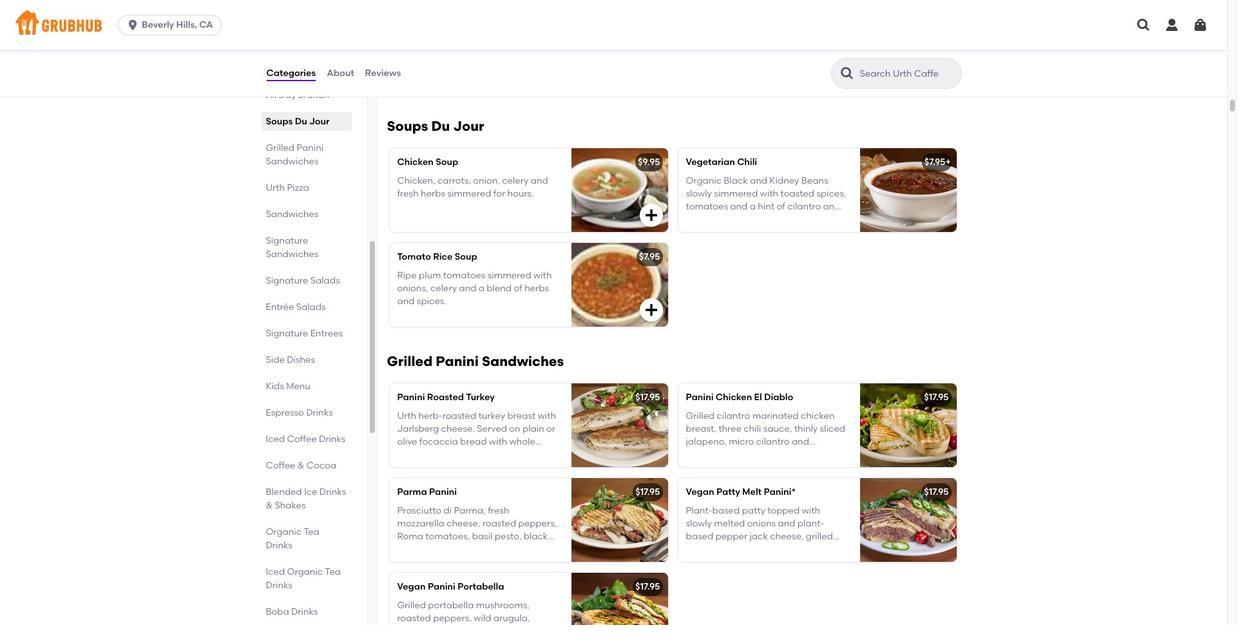 Task type: vqa. For each thing, say whether or not it's contained in the screenshot.
Manna Dosirak
no



Task type: describe. For each thing, give the bounding box(es) containing it.
parma
[[397, 487, 427, 498]]

0 vertical spatial &
[[298, 460, 304, 471]]

spices.
[[417, 296, 446, 307]]

turkey
[[466, 392, 495, 403]]

organic inside iced organic tea drinks
[[287, 566, 323, 577]]

panini left el
[[686, 392, 714, 403]]

organic black and kidney beans slowly simmered with toasted spices, tomatoes and a hint of cilantro and jalepano chili. this chili is 100% plant-based.
[[686, 175, 846, 238]]

panini inside the grilled panini sandwiches
[[297, 142, 324, 153]]

chicken, carrots, onion, celery and fresh herbs simmered for hours.
[[397, 175, 548, 199]]

reviews
[[365, 68, 401, 79]]

categories button
[[266, 50, 316, 97]]

black
[[724, 175, 748, 186]]

celery inside the chicken, carrots, onion, celery and fresh herbs simmered for hours.
[[502, 175, 529, 186]]

espresso drinks
[[266, 407, 333, 418]]

drinks right boba
[[291, 606, 318, 617]]

main navigation navigation
[[0, 0, 1228, 50]]

coffee & cocoa
[[266, 460, 336, 471]]

signature for signature sandwiches
[[266, 235, 308, 246]]

categories
[[266, 68, 316, 79]]

iced coffee drinks
[[266, 434, 346, 445]]

$17.95 for panini chicken el diablo
[[924, 392, 949, 403]]

tomato rice soup
[[397, 252, 477, 262]]

about button
[[326, 50, 355, 97]]

pizza
[[287, 182, 309, 193]]

hills,
[[176, 19, 197, 30]]

egg
[[489, 48, 506, 59]]

for
[[493, 188, 505, 199]]

0 vertical spatial soup
[[436, 157, 458, 168]]

blended ice drinks & shakes
[[266, 486, 346, 511]]

panini left "portabella"
[[428, 581, 455, 592]]

iced for iced coffee drinks
[[266, 434, 285, 445]]

shakes
[[275, 500, 306, 511]]

iced for iced organic tea drinks
[[266, 566, 285, 577]]

parma panini
[[397, 487, 457, 498]]

of inside organic black and kidney beans slowly simmered with toasted spices, tomatoes and a hint of cilantro and jalepano chili. this chili is 100% plant-based.
[[777, 201, 785, 212]]

drinks up iced coffee drinks
[[306, 407, 333, 418]]

side dishes
[[266, 354, 315, 365]]

drinks inside iced organic tea drinks
[[266, 580, 292, 591]]

beverly hills, ca button
[[118, 15, 227, 35]]

vegan patty melt panini*
[[686, 487, 796, 498]]

signature for signature entrees
[[266, 328, 308, 339]]

hint
[[758, 201, 775, 212]]

1 horizontal spatial soups du jour
[[387, 118, 484, 134]]

kidney
[[770, 175, 799, 186]]

entrée salads
[[266, 302, 326, 313]]

vegetarian chili image
[[860, 148, 957, 232]]

0 vertical spatial coffee
[[287, 434, 317, 445]]

urth
[[266, 182, 285, 193]]

$9.95
[[638, 157, 660, 168]]

beverly
[[142, 19, 174, 30]]

spinach & mushroom quiche image
[[571, 8, 668, 92]]

and down "chili"
[[750, 175, 767, 186]]

0 horizontal spatial du
[[295, 116, 307, 127]]

$7.95 +
[[925, 157, 951, 168]]

panini roasted turkey image
[[571, 384, 668, 467]]

spices,
[[817, 188, 846, 199]]

and inside the chicken, carrots, onion, celery and fresh herbs simmered for hours.
[[531, 175, 548, 186]]

1 vertical spatial svg image
[[643, 302, 659, 318]]

all
[[266, 90, 277, 101]]

melt
[[742, 487, 762, 498]]

0 horizontal spatial grilled panini sandwiches
[[266, 142, 324, 167]]

Search Urth Caffe search field
[[859, 68, 957, 80]]

and inside fresh mushrooms and spinach baked in our creamy egg custard.
[[476, 35, 494, 46]]

0 horizontal spatial jour
[[309, 116, 330, 127]]

panini roasted turkey
[[397, 392, 495, 403]]

sandwiches up turkey
[[482, 353, 564, 369]]

vegan panini portabella
[[397, 581, 504, 592]]

tomatoes inside the ripe plum tomatoes simmered with onions, celery and a blend of herbs and spices.
[[443, 270, 485, 281]]

our
[[437, 48, 451, 59]]

espresso
[[266, 407, 304, 418]]

of inside the ripe plum tomatoes simmered with onions, celery and a blend of herbs and spices.
[[514, 283, 522, 294]]

signature entrees
[[266, 328, 343, 339]]

vegetarian
[[686, 157, 735, 168]]

$17.95 for panini roasted turkey
[[636, 392, 660, 403]]

salads for entrée salads
[[296, 302, 326, 313]]

reviews button
[[364, 50, 402, 97]]

toasted
[[781, 188, 814, 199]]

beverly hills, ca
[[142, 19, 213, 30]]

1 vertical spatial soup
[[455, 252, 477, 262]]

ripe
[[397, 270, 417, 281]]

vegetarian chili
[[686, 157, 757, 168]]

and down spices,
[[823, 201, 841, 212]]

this
[[752, 214, 769, 225]]

baked
[[397, 48, 425, 59]]

simmered inside the ripe plum tomatoes simmered with onions, celery and a blend of herbs and spices.
[[488, 270, 531, 281]]

all day brunch
[[266, 90, 329, 101]]

vegan patty melt panini* image
[[860, 478, 957, 562]]

signature for signature salads
[[266, 275, 308, 286]]

tomatoes inside organic black and kidney beans slowly simmered with toasted spices, tomatoes and a hint of cilantro and jalepano chili. this chili is 100% plant-based.
[[686, 201, 728, 212]]

and down onions,
[[397, 296, 415, 307]]

is
[[791, 214, 798, 225]]

signature salads
[[266, 275, 340, 286]]

1 horizontal spatial chicken
[[716, 392, 752, 403]]

organic tea drinks
[[266, 526, 319, 551]]

a inside organic black and kidney beans slowly simmered with toasted spices, tomatoes and a hint of cilantro and jalepano chili. this chili is 100% plant-based.
[[750, 201, 756, 212]]

entrees
[[310, 328, 343, 339]]

1 horizontal spatial soups
[[387, 118, 428, 134]]

based.
[[713, 227, 742, 238]]

roasted
[[427, 392, 464, 403]]

panini up panini roasted turkey
[[436, 353, 479, 369]]

vegan panini portabella image
[[571, 573, 668, 625]]

chicken,
[[397, 175, 435, 186]]

drinks inside the organic tea drinks
[[266, 540, 292, 551]]

jalepano
[[686, 214, 728, 225]]

tea inside iced organic tea drinks
[[325, 566, 341, 577]]

and left blend
[[459, 283, 476, 294]]

$7.95 for $7.95 +
[[925, 157, 946, 168]]

cilantro
[[788, 201, 821, 212]]

chicken soup image
[[571, 148, 668, 232]]

onions,
[[397, 283, 428, 294]]

portabella
[[458, 581, 504, 592]]

diablo
[[764, 392, 793, 403]]



Task type: locate. For each thing, give the bounding box(es) containing it.
0 vertical spatial of
[[777, 201, 785, 212]]

fresh mushrooms and spinach baked in our creamy egg custard. button
[[390, 8, 668, 92]]

0 horizontal spatial herbs
[[421, 188, 445, 199]]

tomato rice soup image
[[571, 243, 668, 327]]

0 vertical spatial grilled panini sandwiches
[[266, 142, 324, 167]]

svg image inside beverly hills, ca button
[[126, 19, 139, 32]]

with inside organic black and kidney beans slowly simmered with toasted spices, tomatoes and a hint of cilantro and jalepano chili. this chili is 100% plant-based.
[[760, 188, 778, 199]]

2 signature from the top
[[266, 275, 308, 286]]

1 vertical spatial chicken
[[716, 392, 752, 403]]

rice
[[433, 252, 453, 262]]

celery inside the ripe plum tomatoes simmered with onions, celery and a blend of herbs and spices.
[[430, 283, 457, 294]]

drinks up iced organic tea drinks
[[266, 540, 292, 551]]

herbs right blend
[[525, 283, 549, 294]]

boba
[[266, 606, 289, 617]]

0 vertical spatial tea
[[304, 526, 319, 537]]

1 horizontal spatial vegan
[[686, 487, 714, 498]]

organic down the organic tea drinks
[[287, 566, 323, 577]]

iced organic tea drinks
[[266, 566, 341, 591]]

1 vertical spatial with
[[534, 270, 552, 281]]

0 horizontal spatial svg image
[[643, 302, 659, 318]]

and up chili.
[[730, 201, 748, 212]]

celery up hours. at the top left of page
[[502, 175, 529, 186]]

organic inside organic black and kidney beans slowly simmered with toasted spices, tomatoes and a hint of cilantro and jalepano chili. this chili is 100% plant-based.
[[686, 175, 722, 186]]

with
[[760, 188, 778, 199], [534, 270, 552, 281]]

sandwiches up urth pizza at the top of the page
[[266, 156, 319, 167]]

fresh
[[397, 188, 419, 199]]

0 vertical spatial organic
[[686, 175, 722, 186]]

jour down brunch
[[309, 116, 330, 127]]

panini up pizza
[[297, 142, 324, 153]]

day
[[279, 90, 296, 101]]

du
[[295, 116, 307, 127], [431, 118, 450, 134]]

3 signature from the top
[[266, 328, 308, 339]]

$7.95
[[925, 157, 946, 168], [639, 252, 660, 262]]

boba drinks
[[266, 606, 318, 617]]

1 vertical spatial signature
[[266, 275, 308, 286]]

grilled up urth
[[266, 142, 294, 153]]

chili
[[771, 214, 789, 225]]

grilled
[[266, 142, 294, 153], [387, 353, 433, 369]]

0 vertical spatial signature
[[266, 235, 308, 246]]

iced down the organic tea drinks
[[266, 566, 285, 577]]

drinks right ice
[[319, 486, 346, 497]]

organic for organic black and kidney beans slowly simmered with toasted spices, tomatoes and a hint of cilantro and jalepano chili. this chili is 100% plant-based.
[[686, 175, 722, 186]]

1 horizontal spatial tomatoes
[[686, 201, 728, 212]]

soups
[[266, 116, 293, 127], [387, 118, 428, 134]]

sandwiches inside the grilled panini sandwiches
[[266, 156, 319, 167]]

signature up the signature salads
[[266, 235, 308, 246]]

ca
[[199, 19, 213, 30]]

jour up chicken soup
[[453, 118, 484, 134]]

custard.
[[508, 48, 544, 59]]

blend
[[487, 283, 512, 294]]

organic down shakes
[[266, 526, 302, 537]]

soup up carrots,
[[436, 157, 458, 168]]

plant-
[[686, 227, 713, 238]]

a left hint
[[750, 201, 756, 212]]

organic up slowly
[[686, 175, 722, 186]]

chili
[[737, 157, 757, 168]]

$17.95 for vegan panini portabella
[[636, 581, 660, 592]]

coffee up blended
[[266, 460, 295, 471]]

&
[[298, 460, 304, 471], [266, 500, 273, 511]]

chili.
[[730, 214, 750, 225]]

simmered down the black at top
[[714, 188, 758, 199]]

signature sandwiches
[[266, 235, 319, 260]]

0 vertical spatial vegan
[[686, 487, 714, 498]]

signature up 'entrée'
[[266, 275, 308, 286]]

salads up entrée salads
[[310, 275, 340, 286]]

du down 'all day brunch' at the left of the page
[[295, 116, 307, 127]]

1 vertical spatial grilled
[[387, 353, 433, 369]]

drinks inside blended ice drinks & shakes
[[319, 486, 346, 497]]

1 vertical spatial organic
[[266, 526, 302, 537]]

of right blend
[[514, 283, 522, 294]]

1 horizontal spatial du
[[431, 118, 450, 134]]

simmered inside organic black and kidney beans slowly simmered with toasted spices, tomatoes and a hint of cilantro and jalepano chili. this chili is 100% plant-based.
[[714, 188, 758, 199]]

celery up spices.
[[430, 283, 457, 294]]

signature inside signature sandwiches
[[266, 235, 308, 246]]

1 signature from the top
[[266, 235, 308, 246]]

panini chicken el diablo
[[686, 392, 793, 403]]

beans
[[801, 175, 828, 186]]

el
[[754, 392, 762, 403]]

about
[[327, 68, 354, 79]]

2 vertical spatial organic
[[287, 566, 323, 577]]

& left cocoa
[[298, 460, 304, 471]]

simmered up blend
[[488, 270, 531, 281]]

1 horizontal spatial tea
[[325, 566, 341, 577]]

patty
[[716, 487, 740, 498]]

1 horizontal spatial svg image
[[1193, 17, 1208, 33]]

brunch
[[298, 90, 329, 101]]

panini right parma on the bottom left of the page
[[429, 487, 457, 498]]

tea
[[304, 526, 319, 537], [325, 566, 341, 577]]

drinks up cocoa
[[319, 434, 346, 445]]

1 horizontal spatial &
[[298, 460, 304, 471]]

0 vertical spatial tomatoes
[[686, 201, 728, 212]]

organic for organic tea drinks
[[266, 526, 302, 537]]

0 horizontal spatial a
[[479, 283, 485, 294]]

0 vertical spatial iced
[[266, 434, 285, 445]]

a inside the ripe plum tomatoes simmered with onions, celery and a blend of herbs and spices.
[[479, 283, 485, 294]]

vegan
[[686, 487, 714, 498], [397, 581, 426, 592]]

soup
[[436, 157, 458, 168], [455, 252, 477, 262]]

svg image
[[1136, 17, 1151, 33], [1164, 17, 1180, 33], [126, 19, 139, 32], [643, 208, 659, 223]]

slowly
[[686, 188, 712, 199]]

0 horizontal spatial of
[[514, 283, 522, 294]]

0 vertical spatial svg image
[[1193, 17, 1208, 33]]

0 horizontal spatial soups du jour
[[266, 116, 330, 127]]

0 vertical spatial $7.95
[[925, 157, 946, 168]]

organic
[[686, 175, 722, 186], [266, 526, 302, 537], [287, 566, 323, 577]]

entrée
[[266, 302, 294, 313]]

creamy
[[454, 48, 487, 59]]

grilled panini sandwiches up turkey
[[387, 353, 564, 369]]

side
[[266, 354, 285, 365]]

1 vertical spatial of
[[514, 283, 522, 294]]

herbs inside the chicken, carrots, onion, celery and fresh herbs simmered for hours.
[[421, 188, 445, 199]]

soups up chicken soup
[[387, 118, 428, 134]]

0 vertical spatial grilled
[[266, 142, 294, 153]]

sandwiches up the signature salads
[[266, 249, 319, 260]]

tomato
[[397, 252, 431, 262]]

du up chicken soup
[[431, 118, 450, 134]]

0 horizontal spatial soups
[[266, 116, 293, 127]]

0 vertical spatial herbs
[[421, 188, 445, 199]]

carrots,
[[438, 175, 471, 186]]

0 vertical spatial chicken
[[397, 157, 434, 168]]

1 horizontal spatial grilled panini sandwiches
[[387, 353, 564, 369]]

0 horizontal spatial $7.95
[[639, 252, 660, 262]]

urth pizza
[[266, 182, 309, 193]]

with inside the ripe plum tomatoes simmered with onions, celery and a blend of herbs and spices.
[[534, 270, 552, 281]]

0 horizontal spatial tomatoes
[[443, 270, 485, 281]]

simmered down carrots,
[[447, 188, 491, 199]]

0 vertical spatial a
[[750, 201, 756, 212]]

soups du jour
[[266, 116, 330, 127], [387, 118, 484, 134]]

sandwiches down urth pizza at the top of the page
[[266, 209, 319, 220]]

1 vertical spatial $7.95
[[639, 252, 660, 262]]

soup right rice
[[455, 252, 477, 262]]

panini
[[297, 142, 324, 153], [436, 353, 479, 369], [397, 392, 425, 403], [686, 392, 714, 403], [429, 487, 457, 498], [428, 581, 455, 592]]

and up hours. at the top left of page
[[531, 175, 548, 186]]

& inside blended ice drinks & shakes
[[266, 500, 273, 511]]

tomatoes down rice
[[443, 270, 485, 281]]

2 vertical spatial signature
[[266, 328, 308, 339]]

mushrooms
[[423, 35, 474, 46]]

fresh mushrooms and spinach baked in our creamy egg custard.
[[397, 35, 544, 59]]

0 horizontal spatial &
[[266, 500, 273, 511]]

$17.95 for parma panini
[[636, 487, 660, 498]]

simmered inside the chicken, carrots, onion, celery and fresh herbs simmered for hours.
[[447, 188, 491, 199]]

ripe plum tomatoes simmered with onions, celery and a blend of herbs and spices.
[[397, 270, 552, 307]]

jour
[[309, 116, 330, 127], [453, 118, 484, 134]]

sandwiches
[[266, 156, 319, 167], [266, 209, 319, 220], [266, 249, 319, 260], [482, 353, 564, 369]]

grilled panini sandwiches
[[266, 142, 324, 167], [387, 353, 564, 369]]

of up the chili in the top right of the page
[[777, 201, 785, 212]]

menu
[[286, 381, 310, 392]]

1 vertical spatial tomatoes
[[443, 270, 485, 281]]

coffee up coffee & cocoa
[[287, 434, 317, 445]]

2 iced from the top
[[266, 566, 285, 577]]

plum
[[419, 270, 441, 281]]

herbs down chicken,
[[421, 188, 445, 199]]

1 vertical spatial &
[[266, 500, 273, 511]]

salads up signature entrees
[[296, 302, 326, 313]]

search icon image
[[839, 66, 855, 81]]

cocoa
[[307, 460, 336, 471]]

soups down all
[[266, 116, 293, 127]]

0 vertical spatial celery
[[502, 175, 529, 186]]

0 horizontal spatial celery
[[430, 283, 457, 294]]

vegan for vegan panini portabella
[[397, 581, 426, 592]]

1 vertical spatial tea
[[325, 566, 341, 577]]

panini chicken el diablo image
[[860, 384, 957, 467]]

1 horizontal spatial a
[[750, 201, 756, 212]]

parma panini image
[[571, 478, 668, 562]]

iced down espresso
[[266, 434, 285, 445]]

and up the egg
[[476, 35, 494, 46]]

kids menu
[[266, 381, 310, 392]]

fresh
[[397, 35, 421, 46]]

soups du jour up chicken soup
[[387, 118, 484, 134]]

salads
[[310, 275, 340, 286], [296, 302, 326, 313]]

of
[[777, 201, 785, 212], [514, 283, 522, 294]]

$17.95 for vegan patty melt panini*
[[924, 487, 949, 498]]

& down blended
[[266, 500, 273, 511]]

1 horizontal spatial grilled
[[387, 353, 433, 369]]

a
[[750, 201, 756, 212], [479, 283, 485, 294]]

chicken soup
[[397, 157, 458, 168]]

1 vertical spatial grilled panini sandwiches
[[387, 353, 564, 369]]

0 horizontal spatial chicken
[[397, 157, 434, 168]]

tea inside the organic tea drinks
[[304, 526, 319, 537]]

1 vertical spatial salads
[[296, 302, 326, 313]]

1 horizontal spatial celery
[[502, 175, 529, 186]]

drinks up boba
[[266, 580, 292, 591]]

kids
[[266, 381, 284, 392]]

dishes
[[287, 354, 315, 365]]

tomatoes
[[686, 201, 728, 212], [443, 270, 485, 281]]

+
[[946, 157, 951, 168]]

celery
[[502, 175, 529, 186], [430, 283, 457, 294]]

grilled up roasted
[[387, 353, 433, 369]]

1 horizontal spatial $7.95
[[925, 157, 946, 168]]

vegan for vegan patty melt panini*
[[686, 487, 714, 498]]

grilled panini sandwiches up pizza
[[266, 142, 324, 167]]

a left blend
[[479, 283, 485, 294]]

panini left roasted
[[397, 392, 425, 403]]

100%
[[800, 214, 822, 225]]

ice
[[304, 486, 317, 497]]

1 vertical spatial vegan
[[397, 581, 426, 592]]

1 vertical spatial herbs
[[525, 283, 549, 294]]

panini*
[[764, 487, 796, 498]]

0 vertical spatial with
[[760, 188, 778, 199]]

1 iced from the top
[[266, 434, 285, 445]]

1 horizontal spatial jour
[[453, 118, 484, 134]]

1 horizontal spatial of
[[777, 201, 785, 212]]

tomatoes up jalepano
[[686, 201, 728, 212]]

and
[[476, 35, 494, 46], [531, 175, 548, 186], [750, 175, 767, 186], [730, 201, 748, 212], [823, 201, 841, 212], [459, 283, 476, 294], [397, 296, 415, 307]]

1 horizontal spatial with
[[760, 188, 778, 199]]

1 vertical spatial coffee
[[266, 460, 295, 471]]

0 horizontal spatial tea
[[304, 526, 319, 537]]

$7.95 for $7.95
[[639, 252, 660, 262]]

chicken left el
[[716, 392, 752, 403]]

1 horizontal spatial herbs
[[525, 283, 549, 294]]

svg image inside "main navigation" navigation
[[1193, 17, 1208, 33]]

1 vertical spatial a
[[479, 283, 485, 294]]

herbs inside the ripe plum tomatoes simmered with onions, celery and a blend of herbs and spices.
[[525, 283, 549, 294]]

iced inside iced organic tea drinks
[[266, 566, 285, 577]]

1 vertical spatial iced
[[266, 566, 285, 577]]

chicken up chicken,
[[397, 157, 434, 168]]

in
[[427, 48, 435, 59]]

blended
[[266, 486, 302, 497]]

soups du jour down 'all day brunch' at the left of the page
[[266, 116, 330, 127]]

1 vertical spatial celery
[[430, 283, 457, 294]]

hours.
[[507, 188, 534, 199]]

0 vertical spatial salads
[[310, 275, 340, 286]]

0 horizontal spatial grilled
[[266, 142, 294, 153]]

salads for signature salads
[[310, 275, 340, 286]]

simmered
[[447, 188, 491, 199], [714, 188, 758, 199], [488, 270, 531, 281]]

0 horizontal spatial with
[[534, 270, 552, 281]]

0 horizontal spatial vegan
[[397, 581, 426, 592]]

organic inside the organic tea drinks
[[266, 526, 302, 537]]

spinach
[[496, 35, 530, 46]]

signature up the side dishes
[[266, 328, 308, 339]]

svg image
[[1193, 17, 1208, 33], [643, 302, 659, 318]]



